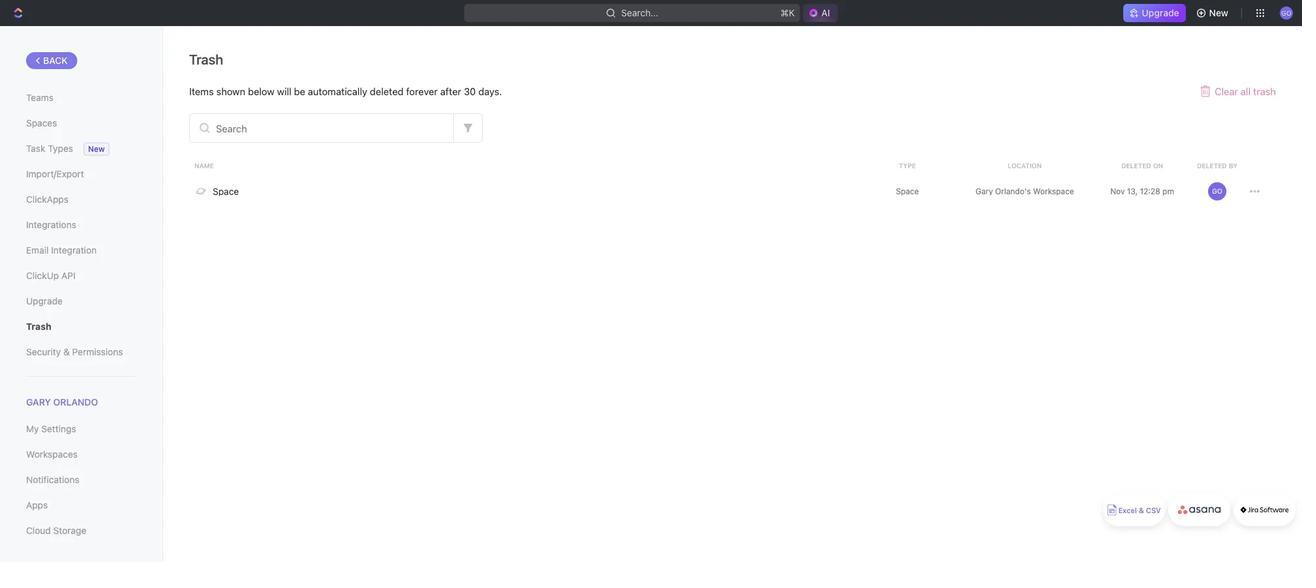Task type: vqa. For each thing, say whether or not it's contained in the screenshot.
Excel
yes



Task type: locate. For each thing, give the bounding box(es) containing it.
gary left orlando's
[[976, 187, 993, 196]]

storage
[[53, 526, 86, 536]]

ai button
[[803, 4, 838, 22]]

deleted left by
[[1197, 162, 1227, 169]]

1 horizontal spatial new
[[1209, 8, 1228, 18]]

1 horizontal spatial upgrade link
[[1124, 4, 1186, 22]]

deleted for deleted on
[[1121, 162, 1151, 169]]

space down type at right top
[[896, 187, 919, 196]]

0 vertical spatial upgrade
[[1142, 8, 1179, 18]]

& for excel
[[1139, 507, 1144, 515]]

2 deleted from the left
[[1197, 162, 1227, 169]]

task types
[[26, 143, 73, 154]]

gary up my
[[26, 397, 51, 408]]

security
[[26, 347, 61, 358]]

integration
[[51, 245, 97, 256]]

dropdown menu image
[[1250, 187, 1260, 196]]

0 vertical spatial &
[[63, 347, 70, 358]]

1 horizontal spatial gary
[[976, 187, 993, 196]]

upgrade down clickup
[[26, 296, 63, 307]]

task
[[26, 143, 45, 154]]

1 vertical spatial go
[[1212, 188, 1222, 195]]

security & permissions
[[26, 347, 123, 358]]

below
[[248, 85, 274, 97]]

days.
[[478, 85, 502, 97]]

items shown below will be automatically deleted forever after 30 days.
[[189, 85, 502, 97]]

be
[[294, 85, 305, 97]]

gary
[[976, 187, 993, 196], [26, 397, 51, 408]]

integrations link
[[26, 214, 136, 236]]

trash up security
[[26, 321, 51, 332]]

nov
[[1110, 187, 1125, 196]]

0 horizontal spatial space
[[213, 186, 239, 197]]

trash
[[189, 51, 223, 67], [26, 321, 51, 332]]

deleted for deleted by
[[1197, 162, 1227, 169]]

0 horizontal spatial upgrade link
[[26, 290, 136, 312]]

& right security
[[63, 347, 70, 358]]

excel & csv link
[[1103, 494, 1165, 526]]

trash up 'items'
[[189, 51, 223, 67]]

spaces
[[26, 118, 57, 129]]

new
[[1209, 8, 1228, 18], [88, 145, 105, 154]]

⌘k
[[781, 8, 795, 18]]

space
[[213, 186, 239, 197], [896, 187, 919, 196]]

items
[[189, 85, 214, 97]]

1 horizontal spatial upgrade
[[1142, 8, 1179, 18]]

my
[[26, 424, 39, 435]]

by
[[1229, 162, 1238, 169]]

0 horizontal spatial &
[[63, 347, 70, 358]]

my settings
[[26, 424, 76, 435]]

gary orlando's workspace
[[976, 187, 1074, 196]]

0 horizontal spatial gary
[[26, 397, 51, 408]]

1 vertical spatial upgrade
[[26, 296, 63, 307]]

notifications
[[26, 475, 79, 486]]

& left the csv
[[1139, 507, 1144, 515]]

go
[[1281, 9, 1292, 16], [1212, 188, 1222, 195]]

0 vertical spatial gary
[[976, 187, 993, 196]]

0 horizontal spatial go
[[1212, 188, 1222, 195]]

shown
[[216, 85, 245, 97]]

clickup
[[26, 270, 59, 281]]

type
[[899, 162, 916, 169]]

security & permissions link
[[26, 341, 136, 363]]

import/export link
[[26, 163, 136, 185]]

1 vertical spatial new
[[88, 145, 105, 154]]

1 vertical spatial gary
[[26, 397, 51, 408]]

upgrade
[[1142, 8, 1179, 18], [26, 296, 63, 307]]

excel & csv
[[1118, 507, 1161, 515]]

notifications link
[[26, 469, 136, 491]]

1 horizontal spatial trash
[[189, 51, 223, 67]]

1 horizontal spatial &
[[1139, 507, 1144, 515]]

integrations
[[26, 220, 76, 230]]

1 horizontal spatial go
[[1281, 9, 1292, 16]]

30
[[464, 85, 476, 97]]

types
[[48, 143, 73, 154]]

search...
[[621, 8, 658, 18]]

upgrade link
[[1124, 4, 1186, 22], [26, 290, 136, 312]]

1 deleted from the left
[[1121, 162, 1151, 169]]

space down name
[[213, 186, 239, 197]]

0 horizontal spatial deleted
[[1121, 162, 1151, 169]]

upgrade link left new button
[[1124, 4, 1186, 22]]

deleted
[[1121, 162, 1151, 169], [1197, 162, 1227, 169]]

upgrade link up 'trash' link
[[26, 290, 136, 312]]

& for security
[[63, 347, 70, 358]]

workspace
[[1033, 187, 1074, 196]]

0 vertical spatial new
[[1209, 8, 1228, 18]]

deleted on
[[1121, 162, 1163, 169]]

1 vertical spatial upgrade link
[[26, 290, 136, 312]]

deleted left on
[[1121, 162, 1151, 169]]

1 vertical spatial &
[[1139, 507, 1144, 515]]

will
[[277, 85, 291, 97]]

orlando's
[[995, 187, 1031, 196]]

spaces link
[[26, 112, 136, 134]]

0 horizontal spatial trash
[[26, 321, 51, 332]]

gary orlando
[[26, 397, 98, 408]]

0 horizontal spatial new
[[88, 145, 105, 154]]

1 horizontal spatial deleted
[[1197, 162, 1227, 169]]

teams
[[26, 92, 53, 103]]

0 vertical spatial go
[[1281, 9, 1292, 16]]

&
[[63, 347, 70, 358], [1139, 507, 1144, 515]]

upgrade left new button
[[1142, 8, 1179, 18]]

settings
[[41, 424, 76, 435]]

automatically
[[308, 85, 367, 97]]

0 vertical spatial upgrade link
[[1124, 4, 1186, 22]]



Task type: describe. For each thing, give the bounding box(es) containing it.
on
[[1153, 162, 1163, 169]]

clear all trash
[[1215, 85, 1276, 97]]

orlando
[[53, 397, 98, 408]]

clickup api link
[[26, 265, 136, 287]]

pm
[[1163, 187, 1174, 196]]

deleted
[[370, 85, 404, 97]]

my settings link
[[26, 418, 136, 440]]

teams link
[[26, 87, 136, 109]]

clear
[[1215, 85, 1238, 97]]

after
[[440, 85, 461, 97]]

go button
[[1276, 3, 1297, 23]]

deleted by
[[1197, 162, 1238, 169]]

nov 13, 12:28 pm
[[1110, 187, 1174, 196]]

workspaces link
[[26, 444, 136, 466]]

clickapps link
[[26, 189, 136, 211]]

new button
[[1191, 3, 1236, 23]]

trash
[[1253, 85, 1276, 97]]

all
[[1241, 85, 1251, 97]]

cloud storage link
[[26, 520, 136, 542]]

trash link
[[26, 316, 136, 338]]

permissions
[[72, 347, 123, 358]]

forever
[[406, 85, 438, 97]]

email integration link
[[26, 239, 136, 262]]

clickapps
[[26, 194, 68, 205]]

gary for gary orlando
[[26, 397, 51, 408]]

api
[[61, 270, 75, 281]]

apps
[[26, 500, 48, 511]]

import/export
[[26, 169, 84, 179]]

apps link
[[26, 495, 136, 517]]

clickup api
[[26, 270, 75, 281]]

1 vertical spatial trash
[[26, 321, 51, 332]]

12:28
[[1140, 187, 1160, 196]]

gary for gary orlando's workspace
[[976, 187, 993, 196]]

email
[[26, 245, 49, 256]]

email integration
[[26, 245, 97, 256]]

13,
[[1127, 187, 1138, 196]]

back
[[43, 55, 68, 66]]

cloud storage
[[26, 526, 86, 536]]

cloud
[[26, 526, 51, 536]]

back link
[[26, 52, 77, 69]]

0 horizontal spatial upgrade
[[26, 296, 63, 307]]

Search text field
[[190, 114, 453, 142]]

go inside dropdown button
[[1281, 9, 1292, 16]]

1 horizontal spatial space
[[896, 187, 919, 196]]

name
[[194, 162, 214, 169]]

workspaces
[[26, 449, 78, 460]]

0 vertical spatial trash
[[189, 51, 223, 67]]

ai
[[821, 8, 830, 18]]

location
[[1008, 162, 1042, 169]]

excel
[[1118, 507, 1137, 515]]

csv
[[1146, 507, 1161, 515]]

new inside button
[[1209, 8, 1228, 18]]



